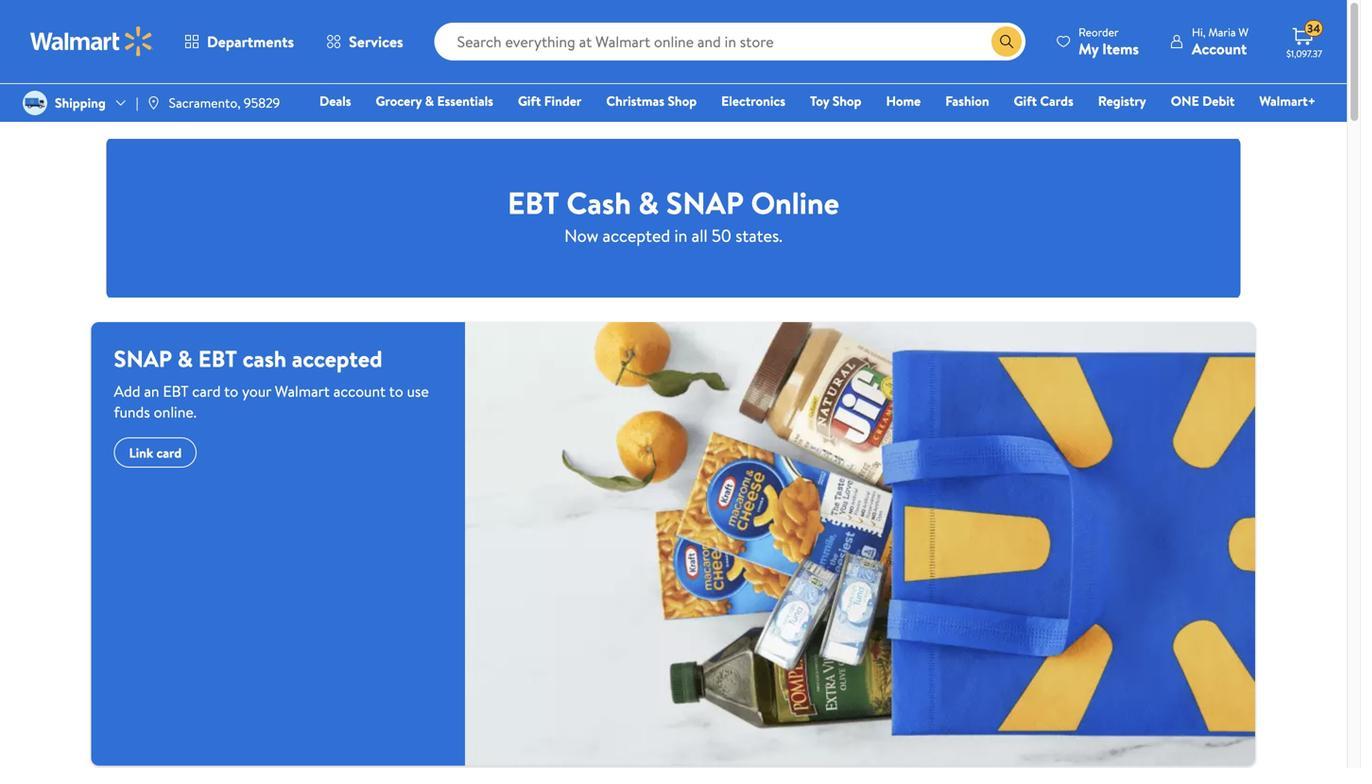 Task type: vqa. For each thing, say whether or not it's contained in the screenshot.
want
no



Task type: describe. For each thing, give the bounding box(es) containing it.
|
[[136, 94, 139, 112]]

gift for gift finder
[[518, 92, 541, 110]]

grocery & essentials
[[376, 92, 494, 110]]

add
[[114, 381, 140, 402]]

gift finder link
[[510, 91, 590, 111]]

one
[[1171, 92, 1200, 110]]

$1,097.37
[[1287, 47, 1323, 60]]

account
[[1192, 38, 1247, 59]]

walmart
[[275, 381, 330, 402]]

& for essentials
[[425, 92, 434, 110]]

now accepting ebt cash & snap online in all 50 states image
[[106, 139, 1241, 298]]

cash
[[243, 343, 287, 375]]

online.
[[154, 402, 197, 423]]

1 vertical spatial ebt
[[198, 343, 237, 375]]

services
[[349, 31, 403, 52]]

finder
[[544, 92, 582, 110]]

maria
[[1209, 24, 1236, 40]]

my
[[1079, 38, 1099, 59]]

& for ebt
[[178, 343, 193, 375]]

1 to from the left
[[224, 381, 238, 402]]

toy shop link
[[802, 91, 870, 111]]

& inside 'ebt cash & snap online now accepted in all 50 states.'
[[639, 182, 659, 224]]

ebt inside 'ebt cash & snap online now accepted in all 50 states.'
[[508, 182, 560, 224]]

christmas
[[606, 92, 665, 110]]

deals link
[[311, 91, 360, 111]]

snap inside snap & ebt cash accepted add an ebt card to your walmart account to use funds online.
[[114, 343, 172, 375]]

shop for toy shop
[[833, 92, 862, 110]]

card inside link card "link"
[[156, 444, 182, 462]]

34
[[1308, 21, 1321, 37]]

card inside snap & ebt cash accepted add an ebt card to your walmart account to use funds online.
[[192, 381, 221, 402]]

registry
[[1098, 92, 1147, 110]]

link card
[[129, 444, 182, 462]]

christmas shop link
[[598, 91, 705, 111]]

walmart+ link
[[1251, 91, 1325, 111]]

states.
[[736, 224, 783, 247]]

hi, maria w account
[[1192, 24, 1249, 59]]

your
[[242, 381, 271, 402]]

registry link
[[1090, 91, 1155, 111]]

50
[[712, 224, 732, 247]]

gift finder
[[518, 92, 582, 110]]

cards
[[1040, 92, 1074, 110]]

account
[[333, 381, 386, 402]]

grocery & essentials link
[[367, 91, 502, 111]]



Task type: locate. For each thing, give the bounding box(es) containing it.
Walmart Site-Wide search field
[[435, 23, 1026, 61]]

gift inside gift finder "link"
[[518, 92, 541, 110]]

deals
[[320, 92, 351, 110]]

gift left the finder
[[518, 92, 541, 110]]

departments
[[207, 31, 294, 52]]

departments button
[[168, 19, 310, 64]]

1 gift from the left
[[518, 92, 541, 110]]

grocery
[[376, 92, 422, 110]]

accepted up account
[[292, 343, 383, 375]]

now
[[565, 224, 599, 247]]

essentials
[[437, 92, 494, 110]]

snap inside 'ebt cash & snap online now accepted in all 50 states.'
[[666, 182, 744, 224]]

gift left cards
[[1014, 92, 1037, 110]]

gift for gift cards
[[1014, 92, 1037, 110]]

1 horizontal spatial ebt
[[198, 343, 237, 375]]

1 horizontal spatial to
[[389, 381, 403, 402]]

1 vertical spatial card
[[156, 444, 182, 462]]

1 horizontal spatial gift
[[1014, 92, 1037, 110]]

toy shop
[[810, 92, 862, 110]]

use
[[407, 381, 429, 402]]

0 horizontal spatial gift
[[518, 92, 541, 110]]

snap
[[666, 182, 744, 224], [114, 343, 172, 375]]

 image
[[23, 91, 47, 115]]

fashion
[[946, 92, 990, 110]]

shop right toy on the right of the page
[[833, 92, 862, 110]]

funds
[[114, 402, 150, 423]]

0 horizontal spatial &
[[178, 343, 193, 375]]

toy
[[810, 92, 830, 110]]

1 horizontal spatial card
[[192, 381, 221, 402]]

accepted left in
[[603, 224, 671, 247]]

& right the grocery
[[425, 92, 434, 110]]

1 vertical spatial accepted
[[292, 343, 383, 375]]

2 to from the left
[[389, 381, 403, 402]]

& inside snap & ebt cash accepted add an ebt card to your walmart account to use funds online.
[[178, 343, 193, 375]]

2 horizontal spatial ebt
[[508, 182, 560, 224]]

2 horizontal spatial &
[[639, 182, 659, 224]]

ebt cash & snap online now accepted in all 50 states.
[[508, 182, 840, 247]]

1 horizontal spatial shop
[[833, 92, 862, 110]]

gift cards
[[1014, 92, 1074, 110]]

walmart image
[[30, 26, 153, 57]]

reorder my items
[[1079, 24, 1139, 59]]

1 horizontal spatial accepted
[[603, 224, 671, 247]]

ebt right an
[[163, 381, 189, 402]]

online
[[751, 182, 840, 224]]

shop for christmas shop
[[668, 92, 697, 110]]

snap & ebt cash accepted add an ebt card to your walmart account to use funds online.
[[114, 343, 429, 423]]

in
[[675, 224, 688, 247]]

1 vertical spatial &
[[639, 182, 659, 224]]

card
[[192, 381, 221, 402], [156, 444, 182, 462]]

card left your
[[192, 381, 221, 402]]

gift inside gift cards 'link'
[[1014, 92, 1037, 110]]

ebt left the now
[[508, 182, 560, 224]]

w
[[1239, 24, 1249, 40]]

ebt left cash
[[198, 343, 237, 375]]

0 vertical spatial &
[[425, 92, 434, 110]]

Search search field
[[435, 23, 1026, 61]]

0 horizontal spatial card
[[156, 444, 182, 462]]

link card link
[[114, 438, 197, 468]]

accepted inside 'ebt cash & snap online now accepted in all 50 states.'
[[603, 224, 671, 247]]

1 shop from the left
[[668, 92, 697, 110]]

walmart+
[[1260, 92, 1316, 110]]

cash
[[567, 182, 631, 224]]

shop
[[668, 92, 697, 110], [833, 92, 862, 110]]

to
[[224, 381, 238, 402], [389, 381, 403, 402]]

2 shop from the left
[[833, 92, 862, 110]]

hi,
[[1192, 24, 1206, 40]]

0 horizontal spatial accepted
[[292, 343, 383, 375]]

shop right christmas at the top
[[668, 92, 697, 110]]

0 horizontal spatial to
[[224, 381, 238, 402]]

0 vertical spatial ebt
[[508, 182, 560, 224]]

0 horizontal spatial ebt
[[163, 381, 189, 402]]

search icon image
[[1000, 34, 1015, 49]]

link
[[129, 444, 153, 462]]

services button
[[310, 19, 419, 64]]

0 vertical spatial accepted
[[603, 224, 671, 247]]

gift cards link
[[1006, 91, 1082, 111]]

shipping
[[55, 94, 106, 112]]

sacramento,
[[169, 94, 241, 112]]

& inside 'grocery & essentials' link
[[425, 92, 434, 110]]

0 horizontal spatial shop
[[668, 92, 697, 110]]

to left "use"
[[389, 381, 403, 402]]

electronics link
[[713, 91, 794, 111]]

1 vertical spatial snap
[[114, 343, 172, 375]]

home link
[[878, 91, 930, 111]]

accepted
[[603, 224, 671, 247], [292, 343, 383, 375]]

& left in
[[639, 182, 659, 224]]

items
[[1103, 38, 1139, 59]]

gift
[[518, 92, 541, 110], [1014, 92, 1037, 110]]

0 vertical spatial snap
[[666, 182, 744, 224]]

an
[[144, 381, 159, 402]]

all
[[692, 224, 708, 247]]

electronics
[[722, 92, 786, 110]]

1 horizontal spatial &
[[425, 92, 434, 110]]

home
[[886, 92, 921, 110]]

0 horizontal spatial snap
[[114, 343, 172, 375]]

sacramento, 95829
[[169, 94, 280, 112]]

christmas shop
[[606, 92, 697, 110]]

2 vertical spatial &
[[178, 343, 193, 375]]

ebt
[[508, 182, 560, 224], [198, 343, 237, 375], [163, 381, 189, 402]]

& up online.
[[178, 343, 193, 375]]

fashion link
[[937, 91, 998, 111]]

2 vertical spatial ebt
[[163, 381, 189, 402]]

0 vertical spatial card
[[192, 381, 221, 402]]

to left your
[[224, 381, 238, 402]]

2 gift from the left
[[1014, 92, 1037, 110]]

accepted inside snap & ebt cash accepted add an ebt card to your walmart account to use funds online.
[[292, 343, 383, 375]]

card right link
[[156, 444, 182, 462]]

95829
[[244, 94, 280, 112]]

&
[[425, 92, 434, 110], [639, 182, 659, 224], [178, 343, 193, 375]]

reorder
[[1079, 24, 1119, 40]]

debit
[[1203, 92, 1235, 110]]

one debit
[[1171, 92, 1235, 110]]

 image
[[146, 95, 161, 111]]

one debit link
[[1163, 91, 1244, 111]]

1 horizontal spatial snap
[[666, 182, 744, 224]]



